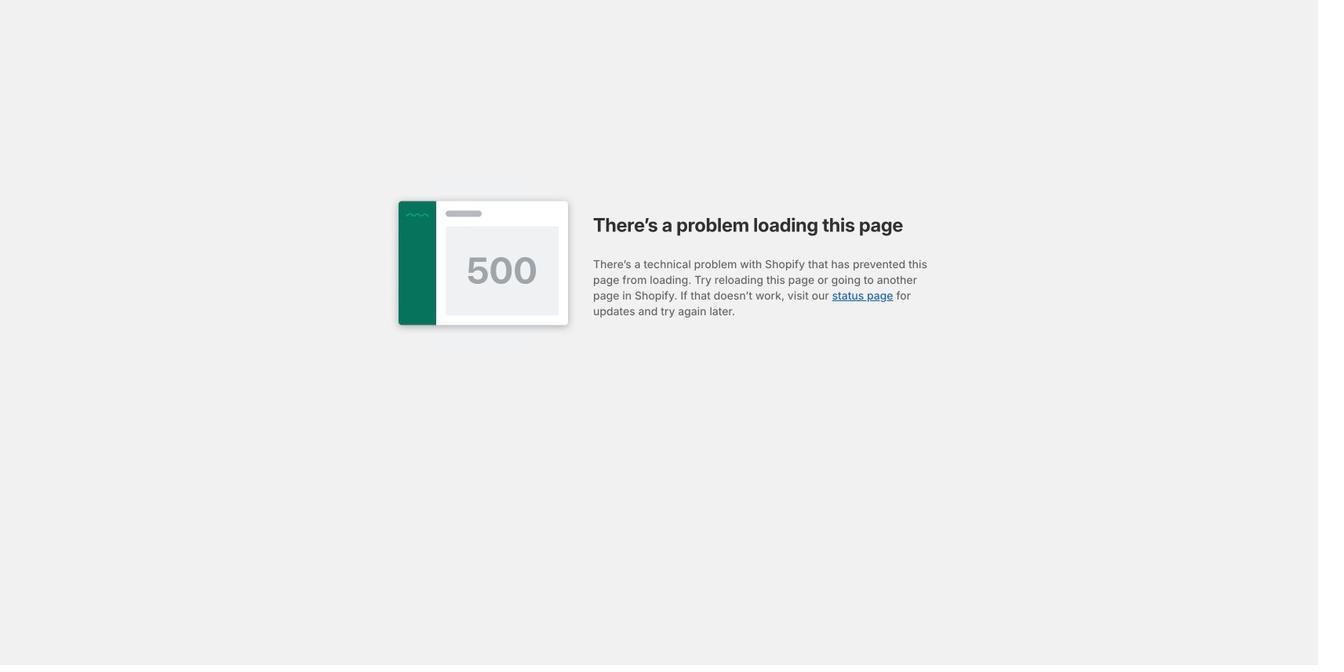 Task type: locate. For each thing, give the bounding box(es) containing it.
simplified illustration of the shopify admin with a 500. image
[[389, 170, 578, 358]]



Task type: vqa. For each thing, say whether or not it's contained in the screenshot.
My Store 444d24-2.myshopify.com Store
no



